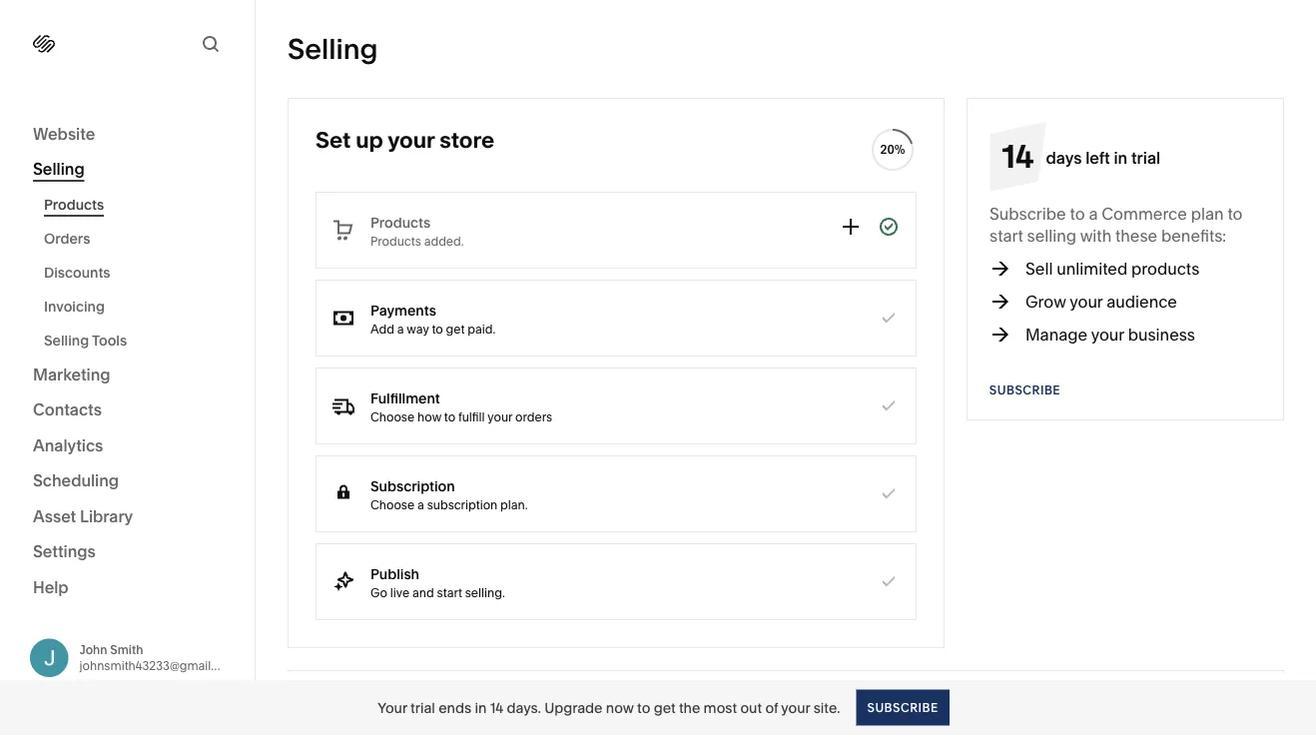 Task type: describe. For each thing, give the bounding box(es) containing it.
added.
[[424, 234, 464, 248]]

selling tools link
[[44, 324, 233, 358]]

products
[[1132, 259, 1200, 278]]

payments
[[371, 302, 436, 319]]

your down unlimited
[[1070, 292, 1103, 311]]

out
[[741, 699, 762, 716]]

unlimited
[[1057, 259, 1128, 278]]

0 vertical spatial selling
[[288, 32, 378, 66]]

plan.
[[501, 498, 528, 512]]

start inside subscribe to a commerce plan to start selling with these benefits:
[[990, 226, 1024, 245]]

2 vertical spatial products
[[371, 234, 421, 248]]

set up your store
[[316, 126, 495, 153]]

fulfillment
[[371, 390, 440, 407]]

days.
[[507, 699, 541, 716]]

now
[[606, 699, 634, 716]]

help
[[33, 577, 69, 597]]

choose for fulfillment
[[371, 410, 415, 424]]

paid.
[[468, 322, 496, 336]]

selling inside 'link'
[[33, 159, 85, 179]]

publish go live and start selling.
[[371, 565, 505, 600]]

scheduling link
[[33, 470, 222, 494]]

orders
[[516, 410, 553, 424]]

contacts
[[33, 400, 102, 420]]

store
[[440, 126, 495, 153]]

subscription choose a subscription plan.
[[371, 478, 528, 512]]

your
[[378, 699, 407, 716]]

help link
[[33, 576, 69, 598]]

to up with
[[1070, 204, 1086, 223]]

johnsmith43233@gmail.com
[[79, 659, 239, 673]]

0 vertical spatial subscribe button
[[990, 373, 1061, 409]]

orders link
[[44, 222, 233, 256]]

subscribe for the bottommost subscribe button
[[868, 700, 939, 715]]

the
[[679, 699, 701, 716]]

ends
[[439, 699, 472, 716]]

scheduling
[[33, 471, 119, 491]]

your down the grow your audience
[[1092, 325, 1125, 344]]

days
[[1047, 148, 1082, 167]]

a for way
[[397, 322, 404, 336]]

0 vertical spatial in
[[1114, 148, 1128, 167]]

publish
[[371, 565, 420, 582]]

john smith johnsmith43233@gmail.com
[[79, 643, 239, 673]]

most
[[704, 699, 737, 716]]

add
[[371, 322, 395, 336]]

subscription
[[427, 498, 498, 512]]

invoicing
[[44, 298, 105, 315]]

fulfill
[[459, 410, 485, 424]]

products for products
[[44, 196, 104, 213]]

your inside fulfillment choose how to fulfill your orders
[[488, 410, 513, 424]]

1 vertical spatial subscribe
[[990, 383, 1061, 398]]

0 vertical spatial trial
[[1132, 148, 1161, 167]]

website link
[[33, 123, 222, 146]]

sell
[[1026, 259, 1053, 278]]

products link
[[44, 188, 233, 222]]

benefits:
[[1162, 226, 1227, 245]]

subscribe to a commerce plan to start selling with these benefits:
[[990, 204, 1243, 245]]

subscription
[[371, 478, 455, 495]]

1 vertical spatial subscribe button
[[857, 690, 950, 726]]

fulfillment choose how to fulfill your orders
[[371, 390, 553, 424]]

commerce
[[1102, 204, 1188, 223]]

smith
[[110, 643, 143, 657]]

up
[[356, 126, 383, 153]]

asset library link
[[33, 506, 222, 529]]

grow your audience
[[1026, 292, 1178, 311]]

payments add a way to get paid.
[[371, 302, 496, 336]]

to right now on the bottom left
[[638, 699, 651, 716]]

your right up
[[388, 126, 435, 153]]

contacts link
[[33, 399, 222, 423]]

to inside fulfillment choose how to fulfill your orders
[[444, 410, 456, 424]]

get inside "payments add a way to get paid."
[[446, 322, 465, 336]]

plan
[[1192, 204, 1224, 223]]

2 vertical spatial selling
[[44, 332, 89, 349]]

choose for subscription
[[371, 498, 415, 512]]

analytics
[[33, 436, 103, 455]]

1 vertical spatial get
[[654, 699, 676, 716]]

0 horizontal spatial trial
[[411, 699, 435, 716]]

orders
[[44, 230, 90, 247]]

with
[[1081, 226, 1112, 245]]

1 vertical spatial 14
[[490, 699, 504, 716]]

library
[[80, 507, 133, 526]]

selling
[[1028, 226, 1077, 245]]

marketing
[[33, 365, 110, 384]]

asset
[[33, 507, 76, 526]]



Task type: locate. For each thing, give the bounding box(es) containing it.
to right how
[[444, 410, 456, 424]]

2 vertical spatial a
[[418, 498, 424, 512]]

1 horizontal spatial in
[[1114, 148, 1128, 167]]

manage
[[1026, 325, 1088, 344]]

subscribe button right site.
[[857, 690, 950, 726]]

subscribe for subscribe to a commerce plan to start selling with these benefits:
[[990, 204, 1067, 223]]

1 vertical spatial in
[[475, 699, 487, 716]]

products up added.
[[371, 214, 431, 231]]

invoicing link
[[44, 290, 233, 324]]

1 vertical spatial a
[[397, 322, 404, 336]]

grow
[[1026, 292, 1067, 311]]

site.
[[814, 699, 841, 716]]

trial right your
[[411, 699, 435, 716]]

0 vertical spatial a
[[1089, 204, 1098, 223]]

settings
[[33, 542, 96, 561]]

subscribe button
[[990, 373, 1061, 409], [857, 690, 950, 726]]

1 vertical spatial choose
[[371, 498, 415, 512]]

products left added.
[[371, 234, 421, 248]]

choose down fulfillment
[[371, 410, 415, 424]]

tools
[[92, 332, 127, 349]]

your trial ends in 14 days. upgrade now to get the most out of your site.
[[378, 699, 841, 716]]

0 horizontal spatial in
[[475, 699, 487, 716]]

0 horizontal spatial get
[[446, 322, 465, 336]]

go
[[371, 585, 388, 600]]

2 horizontal spatial a
[[1089, 204, 1098, 223]]

get left paid.
[[446, 322, 465, 336]]

1 horizontal spatial subscribe button
[[990, 373, 1061, 409]]

your
[[388, 126, 435, 153], [1070, 292, 1103, 311], [1092, 325, 1125, 344], [488, 410, 513, 424], [782, 699, 811, 716]]

a down subscription
[[418, 498, 424, 512]]

0 horizontal spatial subscribe button
[[857, 690, 950, 726]]

a
[[1089, 204, 1098, 223], [397, 322, 404, 336], [418, 498, 424, 512]]

and
[[413, 585, 434, 600]]

discounts
[[44, 264, 110, 281]]

0 vertical spatial choose
[[371, 410, 415, 424]]

manage your business
[[1026, 325, 1196, 344]]

0 horizontal spatial 14
[[490, 699, 504, 716]]

1 vertical spatial selling
[[33, 159, 85, 179]]

a for subscription
[[418, 498, 424, 512]]

1 vertical spatial trial
[[411, 699, 435, 716]]

products
[[44, 196, 104, 213], [371, 214, 431, 231], [371, 234, 421, 248]]

days left in trial
[[1047, 148, 1161, 167]]

live
[[390, 585, 410, 600]]

discounts link
[[44, 256, 233, 290]]

1 horizontal spatial start
[[990, 226, 1024, 245]]

choose
[[371, 410, 415, 424], [371, 498, 415, 512]]

1 horizontal spatial get
[[654, 699, 676, 716]]

selling link
[[33, 158, 222, 182]]

1 vertical spatial start
[[437, 585, 462, 600]]

start
[[990, 226, 1024, 245], [437, 585, 462, 600]]

sell unlimited products
[[1026, 259, 1200, 278]]

selling up the set
[[288, 32, 378, 66]]

selling down website
[[33, 159, 85, 179]]

0 vertical spatial products
[[44, 196, 104, 213]]

settings link
[[33, 541, 222, 564]]

subscribe down manage
[[990, 383, 1061, 398]]

products for products products added.
[[371, 214, 431, 231]]

to
[[1070, 204, 1086, 223], [1228, 204, 1243, 223], [432, 322, 443, 336], [444, 410, 456, 424], [638, 699, 651, 716]]

to inside "payments add a way to get paid."
[[432, 322, 443, 336]]

1 horizontal spatial trial
[[1132, 148, 1161, 167]]

1 vertical spatial products
[[371, 214, 431, 231]]

analytics link
[[33, 435, 222, 458]]

subscribe right site.
[[868, 700, 939, 715]]

a inside subscribe to a commerce plan to start selling with these benefits:
[[1089, 204, 1098, 223]]

start inside the 'publish go live and start selling.'
[[437, 585, 462, 600]]

audience
[[1107, 292, 1178, 311]]

these
[[1116, 226, 1158, 245]]

get left 'the' on the bottom right of the page
[[654, 699, 676, 716]]

subscribe up selling
[[990, 204, 1067, 223]]

0 horizontal spatial a
[[397, 322, 404, 336]]

0 vertical spatial 14
[[1003, 136, 1034, 175]]

how
[[418, 410, 442, 424]]

start left selling
[[990, 226, 1024, 245]]

your right fulfill
[[488, 410, 513, 424]]

selling
[[288, 32, 378, 66], [33, 159, 85, 179], [44, 332, 89, 349]]

a up with
[[1089, 204, 1098, 223]]

a left way
[[397, 322, 404, 336]]

way
[[407, 322, 429, 336]]

2 choose from the top
[[371, 498, 415, 512]]

to right plan
[[1228, 204, 1243, 223]]

trial
[[1132, 148, 1161, 167], [411, 699, 435, 716]]

subscribe button down manage
[[990, 373, 1061, 409]]

14
[[1003, 136, 1034, 175], [490, 699, 504, 716]]

in right left
[[1114, 148, 1128, 167]]

set
[[316, 126, 351, 153]]

upgrade
[[545, 699, 603, 716]]

in right ends
[[475, 699, 487, 716]]

14 left days.
[[490, 699, 504, 716]]

website
[[33, 124, 95, 143]]

subscribe inside subscribe to a commerce plan to start selling with these benefits:
[[990, 204, 1067, 223]]

choose inside 'subscription choose a subscription plan.'
[[371, 498, 415, 512]]

selling up the marketing
[[44, 332, 89, 349]]

a inside "payments add a way to get paid."
[[397, 322, 404, 336]]

subscribe
[[990, 204, 1067, 223], [990, 383, 1061, 398], [868, 700, 939, 715]]

14 left days at the right top of page
[[1003, 136, 1034, 175]]

products products added.
[[371, 214, 464, 248]]

business
[[1129, 325, 1196, 344]]

start right the and
[[437, 585, 462, 600]]

asset library
[[33, 507, 133, 526]]

selling.
[[465, 585, 505, 600]]

0 vertical spatial start
[[990, 226, 1024, 245]]

your right of
[[782, 699, 811, 716]]

marketing link
[[33, 364, 222, 387]]

1 horizontal spatial 14
[[1003, 136, 1034, 175]]

choose down subscription
[[371, 498, 415, 512]]

a for commerce
[[1089, 204, 1098, 223]]

john
[[79, 643, 107, 657]]

products up the orders
[[44, 196, 104, 213]]

of
[[766, 699, 779, 716]]

0 vertical spatial get
[[446, 322, 465, 336]]

in
[[1114, 148, 1128, 167], [475, 699, 487, 716]]

choose inside fulfillment choose how to fulfill your orders
[[371, 410, 415, 424]]

0 vertical spatial subscribe
[[990, 204, 1067, 223]]

0 horizontal spatial start
[[437, 585, 462, 600]]

20%
[[881, 142, 906, 157]]

subscribe inside button
[[868, 700, 939, 715]]

to right way
[[432, 322, 443, 336]]

2 vertical spatial subscribe
[[868, 700, 939, 715]]

selling tools
[[44, 332, 127, 349]]

left
[[1086, 148, 1111, 167]]

trial right left
[[1132, 148, 1161, 167]]

1 choose from the top
[[371, 410, 415, 424]]

1 horizontal spatial a
[[418, 498, 424, 512]]

a inside 'subscription choose a subscription plan.'
[[418, 498, 424, 512]]



Task type: vqa. For each thing, say whether or not it's contained in the screenshot.


